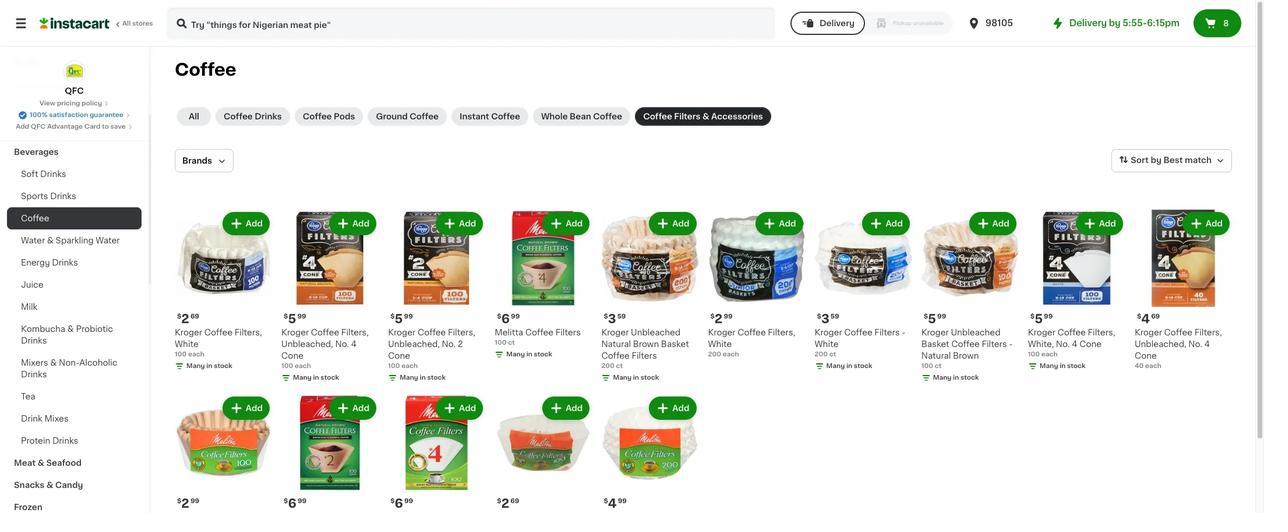 Task type: locate. For each thing, give the bounding box(es) containing it.
$ 5 99 for kroger unbleached basket coffee filters - natural brown
[[924, 313, 947, 325]]

snacks & candy link
[[7, 475, 142, 497]]

1 horizontal spatial -
[[1010, 340, 1013, 349]]

4 no. from the left
[[1189, 340, 1203, 349]]

0 horizontal spatial 3
[[608, 313, 617, 325]]

2 horizontal spatial white
[[815, 340, 839, 349]]

natural
[[602, 340, 631, 349], [922, 352, 952, 360]]

many for kroger coffee filters, white, no. 4 cone
[[1040, 363, 1059, 370]]

1 horizontal spatial 200
[[709, 352, 722, 358]]

many in stock down melitta coffee filters 100 ct
[[507, 352, 553, 358]]

1 vertical spatial brown
[[954, 352, 980, 360]]

kroger inside kroger coffee filters, white, no. 4 cone 100 each
[[1029, 329, 1056, 337]]

1 vertical spatial qfc
[[31, 124, 46, 130]]

qfc down 100%
[[31, 124, 46, 130]]

$ 5 99
[[284, 313, 306, 325], [1031, 313, 1054, 325], [391, 313, 413, 325], [924, 313, 947, 325]]

many in stock down kroger coffee filters - white 200 ct
[[827, 363, 873, 370]]

whole
[[542, 113, 568, 121]]

instant
[[460, 113, 490, 121]]

filters, inside kroger coffee filters, white 100 each
[[235, 329, 262, 337]]

each
[[188, 352, 205, 358], [723, 352, 739, 358], [1042, 352, 1058, 358], [295, 363, 311, 370], [402, 363, 418, 370], [1146, 363, 1162, 370]]

2 white from the left
[[709, 340, 732, 349]]

0 horizontal spatial by
[[1110, 19, 1121, 27]]

coffee inside kroger unbleached natural brown basket coffee filters 200 ct
[[602, 352, 630, 360]]

stock down kroger coffee filters, white, no. 4 cone 100 each
[[1068, 363, 1086, 370]]

in down kroger unbleached basket coffee filters - natural brown 100 ct
[[954, 375, 960, 381]]

0 horizontal spatial white
[[175, 340, 199, 349]]

dairy & eggs link
[[7, 119, 142, 141]]

kombucha & probiotic drinks
[[21, 325, 113, 345]]

$
[[177, 314, 181, 320], [284, 314, 288, 320], [497, 314, 502, 320], [711, 314, 715, 320], [818, 314, 822, 320], [1031, 314, 1035, 320], [391, 314, 395, 320], [604, 314, 608, 320], [924, 314, 929, 320], [1138, 314, 1142, 320], [177, 499, 181, 505], [284, 499, 288, 505], [497, 499, 502, 505], [391, 499, 395, 505], [604, 499, 608, 505]]

card
[[84, 124, 101, 130]]

1 $ 5 99 from the left
[[284, 313, 306, 325]]

1 unbleached from the left
[[631, 329, 681, 337]]

1 basket from the left
[[662, 340, 690, 349]]

kroger inside kroger coffee filters, unbleached, no. 4 cone 40 each
[[1135, 329, 1163, 337]]

kroger
[[175, 329, 202, 337], [282, 329, 309, 337], [709, 329, 736, 337], [815, 329, 843, 337], [1029, 329, 1056, 337], [388, 329, 416, 337], [602, 329, 629, 337], [922, 329, 950, 337], [1135, 329, 1163, 337]]

1 3 from the left
[[822, 313, 830, 325]]

100 inside melitta coffee filters 100 ct
[[495, 340, 507, 346]]

8 kroger from the left
[[922, 329, 950, 337]]

3 up kroger unbleached natural brown basket coffee filters 200 ct at the bottom of the page
[[608, 313, 617, 325]]

many in stock for kroger coffee filters, white
[[187, 363, 233, 370]]

1 $ 3 59 from the left
[[818, 313, 840, 325]]

5 filters, from the left
[[448, 329, 476, 337]]

cone inside kroger coffee filters, unbleached, no. 2 cone 100 each
[[388, 352, 410, 360]]

drink mixes
[[21, 415, 69, 423]]

1 vertical spatial -
[[1010, 340, 1013, 349]]

0 horizontal spatial -
[[903, 329, 906, 337]]

many down kroger unbleached natural brown basket coffee filters 200 ct at the bottom of the page
[[613, 375, 632, 381]]

by
[[1110, 19, 1121, 27], [1152, 156, 1162, 165]]

cone for kroger coffee filters, unbleached, no. 4 cone
[[282, 352, 304, 360]]

filters inside kroger coffee filters - white 200 ct
[[875, 329, 900, 337]]

& inside kombucha & probiotic drinks
[[67, 325, 74, 333]]

1 horizontal spatial brown
[[954, 352, 980, 360]]

filters, for kroger coffee filters, unbleached, no. 2 cone
[[448, 329, 476, 337]]

unbleached, inside kroger coffee filters, unbleached, no. 2 cone 100 each
[[388, 340, 440, 349]]

all up brands
[[189, 113, 199, 121]]

filters, inside kroger coffee filters, white 200 each
[[768, 329, 796, 337]]

delivery by 5:55-6:15pm link
[[1051, 16, 1180, 30]]

3 for kroger unbleached natural brown basket coffee filters
[[608, 313, 617, 325]]

$ 5 99 up kroger coffee filters, unbleached, no. 2 cone 100 each
[[391, 313, 413, 325]]

59 up kroger unbleached natural brown basket coffee filters 200 ct at the bottom of the page
[[618, 314, 626, 320]]

0 vertical spatial -
[[903, 329, 906, 337]]

many in stock for kroger coffee filters - white
[[827, 363, 873, 370]]

& down 100%
[[39, 126, 45, 134]]

mixers & non-alcoholic drinks link
[[7, 352, 142, 386]]

$ 2 69
[[177, 313, 199, 325], [497, 498, 520, 510]]

stock down kroger unbleached basket coffee filters - natural brown 100 ct
[[961, 375, 980, 381]]

& left accessories
[[703, 113, 710, 121]]

4 kroger from the left
[[815, 329, 843, 337]]

stock down kroger coffee filters, unbleached, no. 2 cone 100 each
[[428, 375, 446, 381]]

drinks for energy drinks
[[52, 259, 78, 267]]

2 unbleached from the left
[[952, 329, 1001, 337]]

many in stock for kroger unbleached basket coffee filters - natural brown
[[934, 375, 980, 381]]

stock for kroger unbleached basket coffee filters - natural brown
[[961, 375, 980, 381]]

kroger inside kroger unbleached basket coffee filters - natural brown 100 ct
[[922, 329, 950, 337]]

0 horizontal spatial 69
[[191, 314, 199, 320]]

water & sparkling water link
[[7, 230, 142, 252]]

5:55-
[[1124, 19, 1148, 27]]

cone for kroger coffee filters, unbleached, no. 2 cone
[[388, 352, 410, 360]]

1 white from the left
[[175, 340, 199, 349]]

filters, inside kroger coffee filters, unbleached, no. 4 cone 100 each
[[342, 329, 369, 337]]

each inside kroger coffee filters, white, no. 4 cone 100 each
[[1042, 352, 1058, 358]]

instacart logo image
[[40, 16, 110, 30]]

filters, inside kroger coffee filters, unbleached, no. 4 cone 40 each
[[1195, 329, 1223, 337]]

by right sort
[[1152, 156, 1162, 165]]

qfc
[[65, 87, 84, 95], [31, 124, 46, 130]]

200 inside kroger unbleached natural brown basket coffee filters 200 ct
[[602, 363, 615, 370]]

None search field
[[167, 7, 776, 40]]

1 horizontal spatial white
[[709, 340, 732, 349]]

2 $ 5 99 from the left
[[1031, 313, 1054, 325]]

0 horizontal spatial 200
[[602, 363, 615, 370]]

many in stock down kroger coffee filters, white, no. 4 cone 100 each
[[1040, 363, 1086, 370]]

many in stock down kroger coffee filters, unbleached, no. 4 cone 100 each
[[293, 375, 339, 381]]

99
[[298, 314, 306, 320], [511, 314, 520, 320], [724, 314, 733, 320], [1045, 314, 1054, 320], [404, 314, 413, 320], [938, 314, 947, 320], [191, 499, 199, 505], [298, 499, 307, 505], [405, 499, 413, 505], [618, 499, 627, 505]]

white for kroger coffee filters, white 200 each
[[709, 340, 732, 349]]

& left non-
[[50, 359, 57, 367]]

soft drinks
[[21, 170, 66, 178]]

69 inside "$ 4 69"
[[1152, 314, 1161, 320]]

non-
[[59, 359, 79, 367]]

many down kroger coffee filters, white 100 each
[[187, 363, 205, 370]]

coffee inside kroger coffee filters - white 200 ct
[[845, 329, 873, 337]]

each inside kroger coffee filters, white 100 each
[[188, 352, 205, 358]]

stock for kroger unbleached natural brown basket coffee filters
[[641, 375, 659, 381]]

sports drinks
[[21, 192, 76, 201]]

0 horizontal spatial delivery
[[820, 19, 855, 27]]

ct inside melitta coffee filters 100 ct
[[508, 340, 515, 346]]

1 horizontal spatial $ 2 69
[[497, 498, 520, 510]]

stock down kroger coffee filters - white 200 ct
[[854, 363, 873, 370]]

to
[[102, 124, 109, 130]]

59 up kroger coffee filters - white 200 ct
[[831, 314, 840, 320]]

& inside mixers & non-alcoholic drinks
[[50, 359, 57, 367]]

in down kroger coffee filters, unbleached, no. 4 cone 100 each
[[313, 375, 319, 381]]

white inside kroger coffee filters, white 100 each
[[175, 340, 199, 349]]

2 horizontal spatial 200
[[815, 352, 828, 358]]

3 $ 5 99 from the left
[[391, 313, 413, 325]]

0 vertical spatial $ 2 69
[[177, 313, 199, 325]]

unbleached for 5
[[952, 329, 1001, 337]]

many down white,
[[1040, 363, 1059, 370]]

many for kroger unbleached natural brown basket coffee filters
[[613, 375, 632, 381]]

5 for kroger coffee filters, unbleached, no. 4 cone
[[288, 313, 296, 325]]

stock for kroger coffee filters - white
[[854, 363, 873, 370]]

many down kroger coffee filters, unbleached, no. 2 cone 100 each
[[400, 375, 418, 381]]

0 horizontal spatial 59
[[618, 314, 626, 320]]

snacks & candy
[[14, 482, 83, 490]]

$ inside "$ 4 69"
[[1138, 314, 1142, 320]]

$ 5 99 up kroger unbleached basket coffee filters - natural brown 100 ct
[[924, 313, 947, 325]]

stock down kroger coffee filters, unbleached, no. 4 cone 100 each
[[321, 375, 339, 381]]

many in stock down kroger coffee filters, white 100 each
[[187, 363, 233, 370]]

stock for melitta coffee filters
[[534, 352, 553, 358]]

many in stock for kroger unbleached natural brown basket coffee filters
[[613, 375, 659, 381]]

in down kroger coffee filters - white 200 ct
[[847, 363, 853, 370]]

in down melitta coffee filters 100 ct
[[527, 352, 533, 358]]

0 horizontal spatial qfc
[[31, 124, 46, 130]]

cone inside kroger coffee filters, white, no. 4 cone 100 each
[[1080, 340, 1102, 349]]

5 up kroger unbleached basket coffee filters - natural brown 100 ct
[[929, 313, 937, 325]]

2 horizontal spatial unbleached,
[[1135, 340, 1187, 349]]

coffee pods
[[303, 113, 355, 121]]

1 filters, from the left
[[235, 329, 262, 337]]

3 kroger from the left
[[709, 329, 736, 337]]

kroger for kroger coffee filters, white
[[175, 329, 202, 337]]

many in stock for kroger coffee filters, white, no. 4 cone
[[1040, 363, 1086, 370]]

coffee drinks link
[[216, 107, 290, 126]]

kroger unbleached natural brown basket coffee filters 200 ct
[[602, 329, 690, 370]]

6 kroger from the left
[[388, 329, 416, 337]]

melitta
[[495, 329, 524, 337]]

4
[[1142, 313, 1151, 325], [351, 340, 357, 349], [1073, 340, 1078, 349], [1205, 340, 1211, 349], [608, 498, 617, 510]]

unbleached, inside kroger coffee filters, unbleached, no. 4 cone 100 each
[[282, 340, 333, 349]]

stock down melitta coffee filters 100 ct
[[534, 352, 553, 358]]

2
[[181, 313, 189, 325], [715, 313, 723, 325], [458, 340, 463, 349], [181, 498, 189, 510], [502, 498, 510, 510]]

2 5 from the left
[[1035, 313, 1044, 325]]

pricing
[[57, 100, 80, 107]]

unbleached inside kroger unbleached natural brown basket coffee filters 200 ct
[[631, 329, 681, 337]]

many in stock for kroger coffee filters, unbleached, no. 2 cone
[[400, 375, 446, 381]]

1 vertical spatial all
[[189, 113, 199, 121]]

69 for kroger coffee filters, unbleached, no. 4 cone
[[1152, 314, 1161, 320]]

frozen link
[[7, 497, 142, 514]]

5 up kroger coffee filters, unbleached, no. 4 cone 100 each
[[288, 313, 296, 325]]

1 horizontal spatial water
[[96, 237, 120, 245]]

4 filters, from the left
[[1089, 329, 1116, 337]]

thanksgiving
[[14, 82, 70, 90]]

2 $ 3 59 from the left
[[604, 313, 626, 325]]

$ 5 99 for kroger coffee filters, unbleached, no. 2 cone
[[391, 313, 413, 325]]

add qfc advantage card to save link
[[16, 122, 133, 132]]

1 no. from the left
[[335, 340, 349, 349]]

0 vertical spatial by
[[1110, 19, 1121, 27]]

$ 2 99
[[711, 313, 733, 325], [177, 498, 199, 510]]

water up energy at the bottom of the page
[[21, 237, 45, 245]]

water & sparkling water
[[21, 237, 120, 245]]

0 horizontal spatial $ 6 99
[[284, 498, 307, 510]]

unbleached for 3
[[631, 329, 681, 337]]

2 unbleached, from the left
[[388, 340, 440, 349]]

stock for kroger coffee filters, unbleached, no. 4 cone
[[321, 375, 339, 381]]

cone inside kroger coffee filters, unbleached, no. 4 cone 100 each
[[282, 352, 304, 360]]

4 for kroger coffee filters, white, no. 4 cone 100 each
[[1073, 340, 1078, 349]]

& for sparkling
[[47, 237, 54, 245]]

kroger coffee filters, unbleached, no. 4 cone 40 each
[[1135, 329, 1223, 370]]

ground coffee
[[376, 113, 439, 121]]

by left the 5:55-
[[1110, 19, 1121, 27]]

in down kroger coffee filters, unbleached, no. 2 cone 100 each
[[420, 375, 426, 381]]

all for all stores
[[122, 20, 131, 27]]

$ 3 59 up kroger unbleached natural brown basket coffee filters 200 ct at the bottom of the page
[[604, 313, 626, 325]]

2 kroger from the left
[[282, 329, 309, 337]]

& right meat
[[38, 459, 44, 468]]

3 5 from the left
[[395, 313, 403, 325]]

2 horizontal spatial 69
[[1152, 314, 1161, 320]]

each inside kroger coffee filters, unbleached, no. 4 cone 40 each
[[1146, 363, 1162, 370]]

1 vertical spatial natural
[[922, 352, 952, 360]]

1 kroger from the left
[[175, 329, 202, 337]]

save
[[111, 124, 126, 130]]

1 5 from the left
[[288, 313, 296, 325]]

cone for kroger coffee filters, white, no. 4 cone
[[1080, 340, 1102, 349]]

in for kroger unbleached basket coffee filters - natural brown
[[954, 375, 960, 381]]

1 horizontal spatial 59
[[831, 314, 840, 320]]

sports
[[21, 192, 48, 201]]

add
[[16, 124, 29, 130], [246, 220, 263, 228], [353, 220, 370, 228], [459, 220, 476, 228], [566, 220, 583, 228], [673, 220, 690, 228], [780, 220, 797, 228], [886, 220, 903, 228], [993, 220, 1010, 228], [1100, 220, 1117, 228], [1207, 220, 1224, 228], [246, 405, 263, 413], [353, 405, 370, 413], [459, 405, 476, 413], [566, 405, 583, 413], [673, 405, 690, 413]]

in down kroger coffee filters, white, no. 4 cone 100 each
[[1060, 363, 1066, 370]]

each for kroger coffee filters, unbleached, no. 2 cone 100 each
[[402, 363, 418, 370]]

filters, inside kroger coffee filters, white, no. 4 cone 100 each
[[1089, 329, 1116, 337]]

7 kroger from the left
[[602, 329, 629, 337]]

kroger inside kroger coffee filters, white 200 each
[[709, 329, 736, 337]]

Best match Sort by field
[[1112, 149, 1233, 173]]

many down kroger coffee filters, unbleached, no. 4 cone 100 each
[[293, 375, 312, 381]]

1 horizontal spatial $ 3 59
[[818, 313, 840, 325]]

1 horizontal spatial unbleached,
[[388, 340, 440, 349]]

0 horizontal spatial brown
[[633, 340, 659, 349]]

many down kroger coffee filters - white 200 ct
[[827, 363, 845, 370]]

coffee inside kroger unbleached basket coffee filters - natural brown 100 ct
[[952, 340, 980, 349]]

service type group
[[791, 12, 954, 35]]

filters, inside kroger coffee filters, unbleached, no. 2 cone 100 each
[[448, 329, 476, 337]]

kroger inside kroger unbleached natural brown basket coffee filters 200 ct
[[602, 329, 629, 337]]

no. for kroger coffee filters, white, no. 4 cone
[[1057, 340, 1071, 349]]

guarantee
[[90, 112, 124, 118]]

brown inside kroger unbleached basket coffee filters - natural brown 100 ct
[[954, 352, 980, 360]]

$ 3 59 up kroger coffee filters - white 200 ct
[[818, 313, 840, 325]]

kroger coffee filters, unbleached, no. 2 cone 100 each
[[388, 329, 476, 370]]

0 vertical spatial natural
[[602, 340, 631, 349]]

0 vertical spatial $ 2 99
[[711, 313, 733, 325]]

kombucha & probiotic drinks link
[[7, 318, 142, 352]]

many in stock for melitta coffee filters
[[507, 352, 553, 358]]

0 vertical spatial qfc
[[65, 87, 84, 95]]

product group
[[175, 210, 272, 374], [282, 210, 379, 385], [388, 210, 486, 385], [495, 210, 592, 362], [602, 210, 699, 385], [709, 210, 806, 360], [815, 210, 913, 374], [922, 210, 1019, 385], [1029, 210, 1126, 374], [1135, 210, 1233, 371], [175, 395, 272, 514], [282, 395, 379, 514], [388, 395, 486, 514], [495, 395, 592, 514], [602, 395, 699, 514]]

each inside kroger coffee filters, unbleached, no. 4 cone 100 each
[[295, 363, 311, 370]]

kroger coffee filters - white 200 ct
[[815, 329, 906, 358]]

in for kroger coffee filters - white
[[847, 363, 853, 370]]

2 filters, from the left
[[342, 329, 369, 337]]

in for kroger unbleached natural brown basket coffee filters
[[633, 375, 639, 381]]

candy
[[55, 482, 83, 490]]

no.
[[335, 340, 349, 349], [1057, 340, 1071, 349], [442, 340, 456, 349], [1189, 340, 1203, 349]]

$ 5 99 up kroger coffee filters, unbleached, no. 4 cone 100 each
[[284, 313, 306, 325]]

no. inside kroger coffee filters, unbleached, no. 4 cone 100 each
[[335, 340, 349, 349]]

all for all
[[189, 113, 199, 121]]

stock for kroger coffee filters, unbleached, no. 2 cone
[[428, 375, 446, 381]]

qfc up view pricing policy link on the top of the page
[[65, 87, 84, 95]]

1 horizontal spatial natural
[[922, 352, 952, 360]]

5 kroger from the left
[[1029, 329, 1056, 337]]

many for kroger coffee filters, white
[[187, 363, 205, 370]]

5
[[288, 313, 296, 325], [1035, 313, 1044, 325], [395, 313, 403, 325], [929, 313, 937, 325]]

9 kroger from the left
[[1135, 329, 1163, 337]]

coffee filters & accessories link
[[635, 107, 772, 126]]

1 horizontal spatial unbleached
[[952, 329, 1001, 337]]

4 inside kroger coffee filters, unbleached, no. 4 cone 40 each
[[1205, 340, 1211, 349]]

& left the candy
[[46, 482, 53, 490]]

delivery button
[[791, 12, 866, 35]]

3 no. from the left
[[442, 340, 456, 349]]

0 horizontal spatial $ 3 59
[[604, 313, 626, 325]]

white inside kroger coffee filters - white 200 ct
[[815, 340, 839, 349]]

200 inside kroger coffee filters - white 200 ct
[[815, 352, 828, 358]]

coffee inside kroger coffee filters, unbleached, no. 2 cone 100 each
[[418, 329, 446, 337]]

100% satisfaction guarantee button
[[18, 108, 131, 120]]

5 up white,
[[1035, 313, 1044, 325]]

qfc inside qfc link
[[65, 87, 84, 95]]

& for seafood
[[38, 459, 44, 468]]

each inside kroger coffee filters, unbleached, no. 2 cone 100 each
[[402, 363, 418, 370]]

1 horizontal spatial delivery
[[1070, 19, 1108, 27]]

cone inside kroger coffee filters, unbleached, no. 4 cone 40 each
[[1135, 352, 1158, 360]]

3 filters, from the left
[[768, 329, 796, 337]]

1 horizontal spatial qfc
[[65, 87, 84, 95]]

3 white from the left
[[815, 340, 839, 349]]

in
[[527, 352, 533, 358], [207, 363, 213, 370], [847, 363, 853, 370], [1060, 363, 1066, 370], [313, 375, 319, 381], [420, 375, 426, 381], [633, 375, 639, 381], [954, 375, 960, 381]]

drinks for soft drinks
[[40, 170, 66, 178]]

0 horizontal spatial all
[[122, 20, 131, 27]]

2 59 from the left
[[618, 314, 626, 320]]

$ 5 99 for kroger coffee filters, unbleached, no. 4 cone
[[284, 313, 306, 325]]

mixes
[[45, 415, 69, 423]]

3 unbleached, from the left
[[1135, 340, 1187, 349]]

advantage
[[47, 124, 83, 130]]

100%
[[30, 112, 47, 118]]

ct
[[508, 340, 515, 346], [830, 352, 837, 358], [616, 363, 623, 370], [935, 363, 942, 370]]

1 horizontal spatial all
[[189, 113, 199, 121]]

1 horizontal spatial basket
[[922, 340, 950, 349]]

2 basket from the left
[[922, 340, 950, 349]]

all left the stores
[[122, 20, 131, 27]]

1 horizontal spatial by
[[1152, 156, 1162, 165]]

$ 3 59 for kroger coffee filters - white
[[818, 313, 840, 325]]

0 horizontal spatial unbleached,
[[282, 340, 333, 349]]

basket inside kroger unbleached natural brown basket coffee filters 200 ct
[[662, 340, 690, 349]]

by for delivery
[[1110, 19, 1121, 27]]

filters, for kroger coffee filters, unbleached, no. 4 cone
[[342, 329, 369, 337]]

many in stock down kroger coffee filters, unbleached, no. 2 cone 100 each
[[400, 375, 446, 381]]

delivery for delivery by 5:55-6:15pm
[[1070, 19, 1108, 27]]

4 $ 5 99 from the left
[[924, 313, 947, 325]]

6 filters, from the left
[[1195, 329, 1223, 337]]

white inside kroger coffee filters, white 200 each
[[709, 340, 732, 349]]

0 horizontal spatial unbleached
[[631, 329, 681, 337]]

3 for kroger coffee filters - white
[[822, 313, 830, 325]]

kroger inside kroger coffee filters - white 200 ct
[[815, 329, 843, 337]]

many down 'melitta'
[[507, 352, 525, 358]]

2 3 from the left
[[608, 313, 617, 325]]

filters, for kroger coffee filters, white, no. 4 cone
[[1089, 329, 1116, 337]]

unbleached inside kroger unbleached basket coffee filters - natural brown 100 ct
[[952, 329, 1001, 337]]

1 vertical spatial by
[[1152, 156, 1162, 165]]

many in stock down kroger unbleached basket coffee filters - natural brown 100 ct
[[934, 375, 980, 381]]

many down kroger unbleached basket coffee filters - natural brown 100 ct
[[934, 375, 952, 381]]

many in stock down kroger unbleached natural brown basket coffee filters 200 ct at the bottom of the page
[[613, 375, 659, 381]]

& up energy drinks
[[47, 237, 54, 245]]

5 up kroger coffee filters, unbleached, no. 2 cone 100 each
[[395, 313, 403, 325]]

kroger inside kroger coffee filters, unbleached, no. 2 cone 100 each
[[388, 329, 416, 337]]

0 horizontal spatial $ 2 99
[[177, 498, 199, 510]]

in for kroger coffee filters, unbleached, no. 2 cone
[[420, 375, 426, 381]]

4 inside kroger coffee filters, unbleached, no. 4 cone 100 each
[[351, 340, 357, 349]]

0 vertical spatial brown
[[633, 340, 659, 349]]

$ 4 99
[[604, 498, 627, 510]]

1 horizontal spatial $ 2 99
[[711, 313, 733, 325]]

unbleached, for kroger coffee filters, unbleached, no. 4 cone
[[282, 340, 333, 349]]

4 for kroger coffee filters, unbleached, no. 4 cone 100 each
[[351, 340, 357, 349]]

0 horizontal spatial water
[[21, 237, 45, 245]]

in down kroger unbleached natural brown basket coffee filters 200 ct at the bottom of the page
[[633, 375, 639, 381]]

white
[[175, 340, 199, 349], [709, 340, 732, 349], [815, 340, 839, 349]]

& down milk link
[[67, 325, 74, 333]]

100% satisfaction guarantee
[[30, 112, 124, 118]]

3 up kroger coffee filters - white 200 ct
[[822, 313, 830, 325]]

in for melitta coffee filters
[[527, 352, 533, 358]]

kroger inside kroger coffee filters, unbleached, no. 4 cone 100 each
[[282, 329, 309, 337]]

0 horizontal spatial natural
[[602, 340, 631, 349]]

water right the "sparkling"
[[96, 237, 120, 245]]

water
[[21, 237, 45, 245], [96, 237, 120, 245]]

drinks for coffee drinks
[[255, 113, 282, 121]]

stock down kroger unbleached natural brown basket coffee filters 200 ct at the bottom of the page
[[641, 375, 659, 381]]

kroger inside kroger coffee filters, white 100 each
[[175, 329, 202, 337]]

coffee link
[[7, 208, 142, 230]]

2 inside kroger coffee filters, unbleached, no. 2 cone 100 each
[[458, 340, 463, 349]]

2 no. from the left
[[1057, 340, 1071, 349]]

in down kroger coffee filters, white 100 each
[[207, 363, 213, 370]]

4 inside kroger coffee filters, white, no. 4 cone 100 each
[[1073, 340, 1078, 349]]

no. for kroger coffee filters, unbleached, no. 4 cone
[[335, 340, 349, 349]]

ct inside kroger unbleached natural brown basket coffee filters 200 ct
[[616, 363, 623, 370]]

by inside field
[[1152, 156, 1162, 165]]

1 59 from the left
[[831, 314, 840, 320]]

1 unbleached, from the left
[[282, 340, 333, 349]]

all
[[122, 20, 131, 27], [189, 113, 199, 121]]

thanksgiving link
[[7, 75, 142, 97]]

delivery inside button
[[820, 19, 855, 27]]

no. inside kroger coffee filters, white, no. 4 cone 100 each
[[1057, 340, 1071, 349]]

stock down kroger coffee filters, white 100 each
[[214, 363, 233, 370]]

0 vertical spatial all
[[122, 20, 131, 27]]

0 horizontal spatial basket
[[662, 340, 690, 349]]

$ 5 99 up white,
[[1031, 313, 1054, 325]]

1 vertical spatial $ 2 69
[[497, 498, 520, 510]]

4 5 from the left
[[929, 313, 937, 325]]

no. inside kroger coffee filters, unbleached, no. 2 cone 100 each
[[442, 340, 456, 349]]

delivery
[[1070, 19, 1108, 27], [820, 19, 855, 27]]

1 horizontal spatial 3
[[822, 313, 830, 325]]

59 for coffee
[[831, 314, 840, 320]]

in for kroger coffee filters, white
[[207, 363, 213, 370]]

-
[[903, 329, 906, 337], [1010, 340, 1013, 349]]



Task type: describe. For each thing, give the bounding box(es) containing it.
melitta coffee filters 100 ct
[[495, 329, 581, 346]]

sports drinks link
[[7, 185, 142, 208]]

produce
[[14, 104, 50, 112]]

coffee inside "link"
[[594, 113, 623, 121]]

98105 button
[[968, 7, 1037, 40]]

tea
[[21, 393, 35, 401]]

ground
[[376, 113, 408, 121]]

soft drinks link
[[7, 163, 142, 185]]

delivery by 5:55-6:15pm
[[1070, 19, 1180, 27]]

0 horizontal spatial 6
[[288, 498, 297, 510]]

all stores link
[[40, 7, 154, 40]]

coffee inside kroger coffee filters, white 200 each
[[738, 329, 766, 337]]

kroger coffee filters, white 100 each
[[175, 329, 262, 358]]

all stores
[[122, 20, 153, 27]]

drink mixes link
[[7, 408, 142, 430]]

kroger coffee filters, white, no. 4 cone 100 each
[[1029, 329, 1116, 358]]

qfc logo image
[[63, 61, 85, 83]]

protein drinks
[[21, 437, 78, 445]]

each for kroger coffee filters, white, no. 4 cone 100 each
[[1042, 352, 1058, 358]]

6:15pm
[[1148, 19, 1180, 27]]

many for kroger coffee filters - white
[[827, 363, 845, 370]]

qfc inside add qfc advantage card to save link
[[31, 124, 46, 130]]

100 inside kroger coffee filters, unbleached, no. 2 cone 100 each
[[388, 363, 400, 370]]

coffee pods link
[[295, 107, 363, 126]]

stock for kroger coffee filters, white, no. 4 cone
[[1068, 363, 1086, 370]]

drinks inside kombucha & probiotic drinks
[[21, 337, 47, 345]]

recipes
[[14, 59, 48, 68]]

8 button
[[1194, 9, 1242, 37]]

juice link
[[7, 274, 142, 296]]

whole bean coffee
[[542, 113, 623, 121]]

4 for kroger coffee filters, unbleached, no. 4 cone 40 each
[[1205, 340, 1211, 349]]

natural inside kroger unbleached natural brown basket coffee filters 200 ct
[[602, 340, 631, 349]]

dairy & eggs
[[14, 126, 68, 134]]

kroger for kroger coffee filters, white, no. 4 cone
[[1029, 329, 1056, 337]]

100 inside kroger coffee filters, unbleached, no. 4 cone 100 each
[[282, 363, 293, 370]]

view pricing policy link
[[40, 99, 109, 108]]

coffee inside kroger coffee filters, unbleached, no. 4 cone 40 each
[[1165, 329, 1193, 337]]

by for sort
[[1152, 156, 1162, 165]]

1 horizontal spatial 69
[[511, 499, 520, 505]]

many for kroger coffee filters, unbleached, no. 4 cone
[[293, 375, 312, 381]]

filters inside melitta coffee filters 100 ct
[[556, 329, 581, 337]]

meat & seafood
[[14, 459, 82, 468]]

kroger for kroger unbleached natural brown basket coffee filters
[[602, 329, 629, 337]]

Search field
[[168, 8, 775, 38]]

1 water from the left
[[21, 237, 45, 245]]

1 vertical spatial $ 2 99
[[177, 498, 199, 510]]

- inside kroger unbleached basket coffee filters - natural brown 100 ct
[[1010, 340, 1013, 349]]

delivery for delivery
[[820, 19, 855, 27]]

& for candy
[[46, 482, 53, 490]]

59 for unbleached
[[618, 314, 626, 320]]

protein
[[21, 437, 50, 445]]

100 inside kroger unbleached basket coffee filters - natural brown 100 ct
[[922, 363, 934, 370]]

whole bean coffee link
[[533, 107, 631, 126]]

sort
[[1132, 156, 1150, 165]]

coffee inside kroger coffee filters, white, no. 4 cone 100 each
[[1058, 329, 1087, 337]]

coffee inside kroger coffee filters, unbleached, no. 4 cone 100 each
[[311, 329, 339, 337]]

white for kroger coffee filters, white 100 each
[[175, 340, 199, 349]]

unbleached, for kroger coffee filters, unbleached, no. 2 cone
[[388, 340, 440, 349]]

drinks for sports drinks
[[50, 192, 76, 201]]

5 for kroger coffee filters, unbleached, no. 2 cone
[[395, 313, 403, 325]]

eggs
[[47, 126, 68, 134]]

kroger unbleached basket coffee filters - natural brown 100 ct
[[922, 329, 1013, 370]]

kroger for kroger coffee filters, unbleached, no. 4 cone
[[282, 329, 309, 337]]

stock for kroger coffee filters, white
[[214, 363, 233, 370]]

coffee drinks
[[224, 113, 282, 121]]

& for eggs
[[39, 126, 45, 134]]

2 water from the left
[[96, 237, 120, 245]]

accessories
[[712, 113, 764, 121]]

drinks for protein drinks
[[52, 437, 78, 445]]

drink
[[21, 415, 42, 423]]

many for kroger coffee filters, unbleached, no. 2 cone
[[400, 375, 418, 381]]

recipes link
[[7, 52, 142, 75]]

99 inside $ 4 99
[[618, 499, 627, 505]]

tea link
[[7, 386, 142, 408]]

kroger for kroger coffee filters, unbleached, no. 2 cone
[[388, 329, 416, 337]]

- inside kroger coffee filters - white 200 ct
[[903, 329, 906, 337]]

many for kroger unbleached basket coffee filters - natural brown
[[934, 375, 952, 381]]

basket inside kroger unbleached basket coffee filters - natural brown 100 ct
[[922, 340, 950, 349]]

qfc link
[[63, 61, 85, 97]]

in for kroger coffee filters, white, no. 4 cone
[[1060, 363, 1066, 370]]

energy drinks
[[21, 259, 78, 267]]

69 for kroger coffee filters, white
[[191, 314, 199, 320]]

beverages
[[14, 148, 59, 156]]

8
[[1224, 19, 1230, 27]]

ground coffee link
[[368, 107, 447, 126]]

beverages link
[[7, 141, 142, 163]]

filters, for kroger coffee filters, white
[[235, 329, 262, 337]]

& for probiotic
[[67, 325, 74, 333]]

instant coffee
[[460, 113, 521, 121]]

in for kroger coffee filters, unbleached, no. 4 cone
[[313, 375, 319, 381]]

instant coffee link
[[452, 107, 529, 126]]

add qfc advantage card to save
[[16, 124, 126, 130]]

natural inside kroger unbleached basket coffee filters - natural brown 100 ct
[[922, 352, 952, 360]]

unbleached, inside kroger coffee filters, unbleached, no. 4 cone 40 each
[[1135, 340, 1187, 349]]

each for kroger coffee filters, unbleached, no. 4 cone 40 each
[[1146, 363, 1162, 370]]

drinks inside mixers & non-alcoholic drinks
[[21, 371, 47, 379]]

1 horizontal spatial 6
[[395, 498, 403, 510]]

5 for kroger unbleached basket coffee filters - natural brown
[[929, 313, 937, 325]]

pods
[[334, 113, 355, 121]]

coffee inside kroger coffee filters, white 100 each
[[204, 329, 233, 337]]

1 horizontal spatial $ 6 99
[[391, 498, 413, 510]]

kroger coffee filters, unbleached, no. 4 cone 100 each
[[282, 329, 369, 370]]

kroger for kroger coffee filters - white
[[815, 329, 843, 337]]

stores
[[132, 20, 153, 27]]

kroger coffee filters, white 200 each
[[709, 329, 796, 358]]

sparkling
[[56, 237, 94, 245]]

soft
[[21, 170, 38, 178]]

5 for kroger coffee filters, white, no. 4 cone
[[1035, 313, 1044, 325]]

filters inside kroger unbleached natural brown basket coffee filters 200 ct
[[632, 352, 657, 360]]

2 horizontal spatial 6
[[502, 313, 510, 325]]

energy
[[21, 259, 50, 267]]

100 inside kroger coffee filters, white 100 each
[[175, 352, 187, 358]]

best match
[[1164, 156, 1213, 165]]

ct inside kroger coffee filters - white 200 ct
[[830, 352, 837, 358]]

$ 4 69
[[1138, 313, 1161, 325]]

no. for kroger coffee filters, unbleached, no. 2 cone
[[442, 340, 456, 349]]

200 inside kroger coffee filters, white 200 each
[[709, 352, 722, 358]]

98105
[[986, 19, 1014, 27]]

0 horizontal spatial $ 2 69
[[177, 313, 199, 325]]

& for non-
[[50, 359, 57, 367]]

100 inside kroger coffee filters, white, no. 4 cone 100 each
[[1029, 352, 1041, 358]]

frozen
[[14, 504, 42, 512]]

all link
[[177, 107, 211, 126]]

each for kroger coffee filters, unbleached, no. 4 cone 100 each
[[295, 363, 311, 370]]

protein drinks link
[[7, 430, 142, 452]]

sort by
[[1132, 156, 1162, 165]]

coffee filters & accessories
[[644, 113, 764, 121]]

satisfaction
[[49, 112, 88, 118]]

each inside kroger coffee filters, white 200 each
[[723, 352, 739, 358]]

match
[[1186, 156, 1213, 165]]

milk
[[21, 303, 38, 311]]

many in stock for kroger coffee filters, unbleached, no. 4 cone
[[293, 375, 339, 381]]

coffee inside melitta coffee filters 100 ct
[[526, 329, 554, 337]]

view
[[40, 100, 55, 107]]

milk link
[[7, 296, 142, 318]]

mixers & non-alcoholic drinks
[[21, 359, 117, 379]]

$ inside $ 4 99
[[604, 499, 608, 505]]

kombucha
[[21, 325, 65, 333]]

brown inside kroger unbleached natural brown basket coffee filters 200 ct
[[633, 340, 659, 349]]

ct inside kroger unbleached basket coffee filters - natural brown 100 ct
[[935, 363, 942, 370]]

alcoholic
[[79, 359, 117, 367]]

no. inside kroger coffee filters, unbleached, no. 4 cone 40 each
[[1189, 340, 1203, 349]]

many for melitta coffee filters
[[507, 352, 525, 358]]

mixers
[[21, 359, 48, 367]]

filters inside kroger unbleached basket coffee filters - natural brown 100 ct
[[982, 340, 1008, 349]]

meat & seafood link
[[7, 452, 142, 475]]

$ 3 59 for kroger unbleached natural brown basket coffee filters
[[604, 313, 626, 325]]

$ 5 99 for kroger coffee filters, white, no. 4 cone
[[1031, 313, 1054, 325]]

brands button
[[175, 149, 234, 173]]

best
[[1164, 156, 1184, 165]]

2 horizontal spatial $ 6 99
[[497, 313, 520, 325]]

kroger for kroger unbleached basket coffee filters - natural brown
[[922, 329, 950, 337]]



Task type: vqa. For each thing, say whether or not it's contained in the screenshot.


